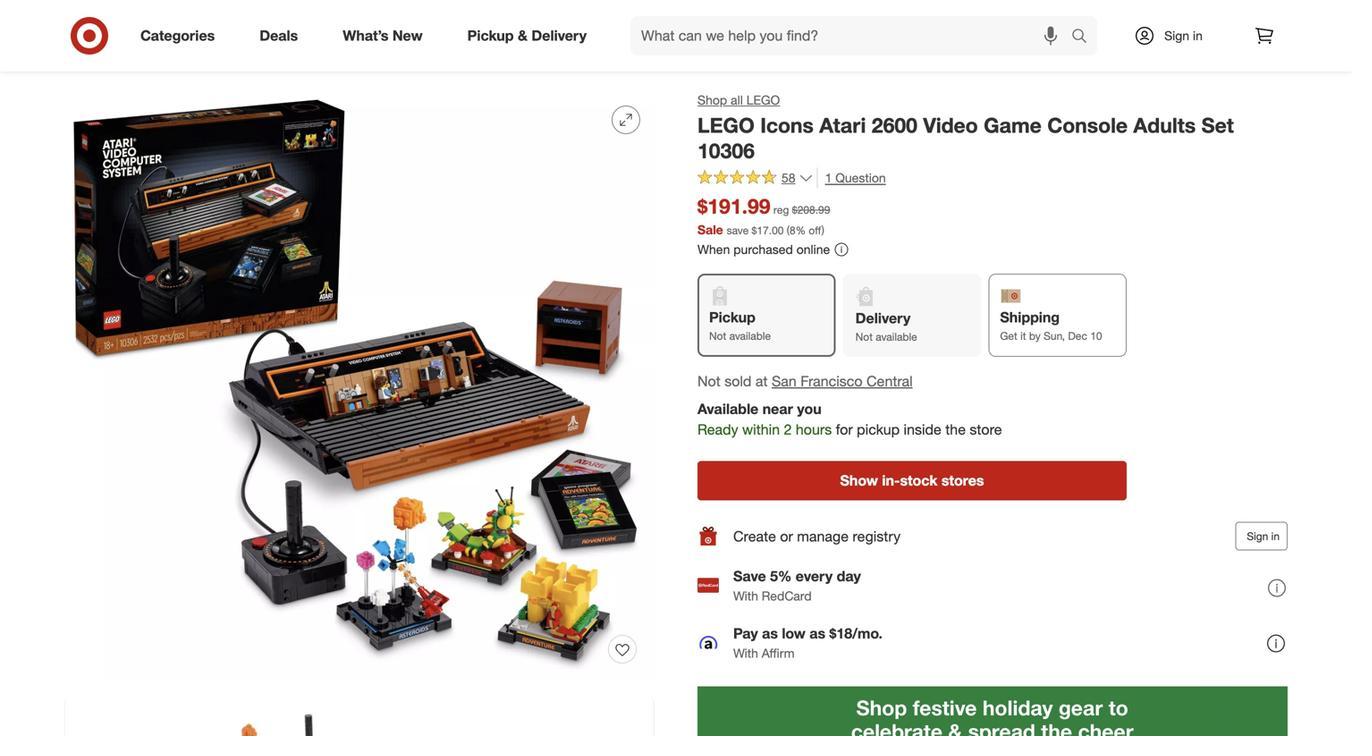 Task type: locate. For each thing, give the bounding box(es) containing it.
lego icons atari 2600 video game console adults set 10306, 1 of 10 image
[[64, 91, 655, 682]]

not inside "delivery not available"
[[856, 330, 873, 344]]

it
[[1021, 329, 1027, 343]]

as
[[762, 625, 778, 642], [810, 625, 826, 642]]

image gallery element
[[64, 91, 655, 736]]

0 horizontal spatial building
[[146, 56, 192, 72]]

sets down categories link on the left top
[[195, 56, 220, 72]]

when purchased online
[[698, 242, 830, 257]]

registry
[[853, 528, 901, 545]]

0 horizontal spatial sign in
[[1165, 28, 1203, 43]]

as up 'affirm'
[[762, 625, 778, 642]]

pickup for not
[[710, 309, 756, 326]]

in-
[[882, 472, 900, 490]]

available up at
[[730, 329, 771, 343]]

0 vertical spatial with
[[734, 588, 759, 604]]

toys link
[[110, 56, 135, 72]]

0 horizontal spatial available
[[730, 329, 771, 343]]

available for pickup
[[730, 329, 771, 343]]

not inside 'pickup not available'
[[710, 329, 727, 343]]

kits
[[374, 56, 395, 72]]

1 horizontal spatial sets
[[334, 56, 359, 72]]

sign inside button
[[1248, 530, 1269, 543]]

pickup inside 'pickup not available'
[[710, 309, 756, 326]]

sign
[[1165, 28, 1190, 43], [1248, 530, 1269, 543]]

with
[[734, 588, 759, 604], [734, 645, 759, 661]]

0 horizontal spatial in
[[1194, 28, 1203, 43]]

$18/mo.
[[830, 625, 883, 642]]

pickup right new
[[468, 27, 514, 44]]

/ right blocks
[[277, 56, 281, 72]]

What can we help you find? suggestions appear below search field
[[631, 16, 1076, 55]]

not sold at san francisco central
[[698, 373, 913, 390]]

(
[[787, 224, 790, 237]]

2 sets from the left
[[334, 56, 359, 72]]

pickup
[[468, 27, 514, 44], [710, 309, 756, 326]]

1 horizontal spatial pickup
[[710, 309, 756, 326]]

1 sets from the left
[[195, 56, 220, 72]]

san
[[772, 373, 797, 390]]

advertisement region
[[50, 0, 1303, 38], [698, 687, 1288, 736]]

building down deals link
[[285, 56, 330, 72]]

0 vertical spatial lego
[[747, 92, 780, 108]]

search
[[1064, 29, 1107, 46]]

toys
[[110, 56, 135, 72]]

not
[[710, 329, 727, 343], [856, 330, 873, 344], [698, 373, 721, 390]]

all
[[731, 92, 743, 108]]

0 vertical spatial delivery
[[532, 27, 587, 44]]

stock
[[900, 472, 938, 490]]

pickup up sold
[[710, 309, 756, 326]]

available inside 'pickup not available'
[[730, 329, 771, 343]]

not up sold
[[710, 329, 727, 343]]

pickup & delivery
[[468, 27, 587, 44]]

shipping
[[1001, 309, 1060, 326]]

10
[[1091, 329, 1103, 343]]

available up central at the right of page
[[876, 330, 918, 344]]

near
[[763, 400, 794, 418]]

1 horizontal spatial building
[[285, 56, 330, 72]]

show
[[841, 472, 878, 490]]

1 horizontal spatial sign
[[1248, 530, 1269, 543]]

francisco
[[801, 373, 863, 390]]

sign in button
[[1236, 522, 1288, 551]]

in
[[1194, 28, 1203, 43], [1272, 530, 1280, 543]]

as right low
[[810, 625, 826, 642]]

0 horizontal spatial sets
[[195, 56, 220, 72]]

inside
[[904, 421, 942, 438]]

delivery
[[532, 27, 587, 44], [856, 310, 911, 327]]

show in-stock stores
[[841, 472, 985, 490]]

icons
[[761, 113, 814, 138]]

2 horizontal spatial /
[[277, 56, 281, 72]]

2 with from the top
[[734, 645, 759, 661]]

2 as from the left
[[810, 625, 826, 642]]

1 horizontal spatial delivery
[[856, 310, 911, 327]]

building sets & kits link
[[285, 56, 395, 72]]

sign in
[[1165, 28, 1203, 43], [1248, 530, 1280, 543]]

1 vertical spatial with
[[734, 645, 759, 661]]

/ right toys link
[[139, 56, 143, 72]]

building down categories
[[146, 56, 192, 72]]

save
[[734, 568, 766, 585]]

0 horizontal spatial /
[[102, 56, 106, 72]]

target link
[[64, 56, 99, 72]]

not up san francisco central button
[[856, 330, 873, 344]]

not for delivery
[[856, 330, 873, 344]]

2 / from the left
[[139, 56, 143, 72]]

1 vertical spatial in
[[1272, 530, 1280, 543]]

0 vertical spatial pickup
[[468, 27, 514, 44]]

building
[[146, 56, 192, 72], [285, 56, 330, 72]]

sets down the what's
[[334, 56, 359, 72]]

/
[[102, 56, 106, 72], [139, 56, 143, 72], [277, 56, 281, 72]]

1 horizontal spatial as
[[810, 625, 826, 642]]

with down pay
[[734, 645, 759, 661]]

you
[[797, 400, 822, 418]]

1 vertical spatial delivery
[[856, 310, 911, 327]]

0 vertical spatial sign
[[1165, 28, 1190, 43]]

available inside "delivery not available"
[[876, 330, 918, 344]]

1 with from the top
[[734, 588, 759, 604]]

low
[[782, 625, 806, 642]]

sold
[[725, 373, 752, 390]]

pay as low as $18/mo. with affirm
[[734, 625, 883, 661]]

0 horizontal spatial sign
[[1165, 28, 1190, 43]]

0 horizontal spatial &
[[224, 56, 232, 72]]

1 / from the left
[[102, 56, 106, 72]]

set
[[1202, 113, 1235, 138]]

for
[[836, 421, 853, 438]]

categories
[[140, 27, 215, 44]]

with down save
[[734, 588, 759, 604]]

not for pickup
[[710, 329, 727, 343]]

pay
[[734, 625, 758, 642]]

1 horizontal spatial in
[[1272, 530, 1280, 543]]

what's
[[343, 27, 389, 44]]

lego right all
[[747, 92, 780, 108]]

1 horizontal spatial /
[[139, 56, 143, 72]]

/ left toys
[[102, 56, 106, 72]]

lego up 10306
[[698, 113, 755, 138]]

lego
[[747, 92, 780, 108], [698, 113, 755, 138]]

1 vertical spatial sign in
[[1248, 530, 1280, 543]]

ready
[[698, 421, 739, 438]]

the
[[946, 421, 966, 438]]

available near you ready within 2 hours for pickup inside the store
[[698, 400, 1003, 438]]

1 question
[[825, 170, 886, 186]]

1 vertical spatial pickup
[[710, 309, 756, 326]]

1 vertical spatial advertisement region
[[698, 687, 1288, 736]]

1 horizontal spatial sign in
[[1248, 530, 1280, 543]]

create or manage registry
[[734, 528, 901, 545]]

with inside save 5% every day with redcard
[[734, 588, 759, 604]]

within
[[743, 421, 780, 438]]

sets
[[195, 56, 220, 72], [334, 56, 359, 72]]

1 vertical spatial sign
[[1248, 530, 1269, 543]]

1 horizontal spatial available
[[876, 330, 918, 344]]

search button
[[1064, 16, 1107, 59]]

0 horizontal spatial pickup
[[468, 27, 514, 44]]

0 horizontal spatial as
[[762, 625, 778, 642]]



Task type: vqa. For each thing, say whether or not it's contained in the screenshot.
right "a"
no



Task type: describe. For each thing, give the bounding box(es) containing it.
pickup for &
[[468, 27, 514, 44]]

save
[[727, 224, 749, 237]]

target
[[64, 56, 99, 72]]

%
[[796, 224, 806, 237]]

off
[[809, 224, 822, 237]]

8
[[790, 224, 796, 237]]

console
[[1048, 113, 1128, 138]]

when
[[698, 242, 730, 257]]

what's new link
[[328, 16, 445, 55]]

2
[[784, 421, 792, 438]]

0 vertical spatial sign in
[[1165, 28, 1203, 43]]

sign in inside button
[[1248, 530, 1280, 543]]

or
[[780, 528, 793, 545]]

hours
[[796, 421, 832, 438]]

1 as from the left
[[762, 625, 778, 642]]

1 building from the left
[[146, 56, 192, 72]]

1 vertical spatial lego
[[698, 113, 755, 138]]

deals link
[[244, 16, 321, 55]]

58 link
[[698, 168, 814, 190]]

$
[[752, 224, 757, 237]]

video
[[924, 113, 979, 138]]

sign in link
[[1119, 16, 1231, 55]]

5%
[[770, 568, 792, 585]]

3 / from the left
[[277, 56, 281, 72]]

create
[[734, 528, 777, 545]]

adults
[[1134, 113, 1196, 138]]

sun,
[[1044, 329, 1066, 343]]

redcard
[[762, 588, 812, 604]]

game
[[984, 113, 1042, 138]]

blocks
[[235, 56, 273, 72]]

question
[[836, 170, 886, 186]]

pickup not available
[[710, 309, 771, 343]]

0 vertical spatial in
[[1194, 28, 1203, 43]]

1 question link
[[817, 168, 886, 188]]

delivery not available
[[856, 310, 918, 344]]

target / toys / building sets & blocks / building sets & kits
[[64, 56, 395, 72]]

affirm
[[762, 645, 795, 661]]

what's new
[[343, 27, 423, 44]]

58
[[782, 170, 796, 186]]

$191.99
[[698, 194, 771, 219]]

2600
[[872, 113, 918, 138]]

categories link
[[125, 16, 237, 55]]

1
[[825, 170, 832, 186]]

$191.99 reg $208.99 sale save $ 17.00 ( 8 % off )
[[698, 194, 831, 238]]

central
[[867, 373, 913, 390]]

purchased
[[734, 242, 793, 257]]

save 5% every day with redcard
[[734, 568, 861, 604]]

1 horizontal spatial &
[[362, 56, 370, 72]]

shipping get it by sun, dec 10
[[1001, 309, 1103, 343]]

)
[[822, 224, 825, 237]]

dec
[[1069, 329, 1088, 343]]

online
[[797, 242, 830, 257]]

17.00
[[757, 224, 784, 237]]

shop
[[698, 92, 728, 108]]

shop all lego lego icons atari 2600 video game console adults set 10306
[[698, 92, 1235, 163]]

manage
[[797, 528, 849, 545]]

get
[[1001, 329, 1018, 343]]

available for delivery
[[876, 330, 918, 344]]

0 horizontal spatial delivery
[[532, 27, 587, 44]]

delivery inside "delivery not available"
[[856, 310, 911, 327]]

by
[[1030, 329, 1041, 343]]

10306
[[698, 138, 755, 163]]

$208.99
[[793, 203, 831, 216]]

building sets & blocks link
[[146, 56, 273, 72]]

deals
[[260, 27, 298, 44]]

san francisco central button
[[772, 371, 913, 392]]

0 vertical spatial advertisement region
[[50, 0, 1303, 38]]

new
[[393, 27, 423, 44]]

reg
[[774, 203, 790, 216]]

sale
[[698, 222, 724, 238]]

pickup
[[857, 421, 900, 438]]

in inside button
[[1272, 530, 1280, 543]]

2 building from the left
[[285, 56, 330, 72]]

at
[[756, 373, 768, 390]]

with inside the pay as low as $18/mo. with affirm
[[734, 645, 759, 661]]

show in-stock stores button
[[698, 461, 1127, 501]]

store
[[970, 421, 1003, 438]]

not left sold
[[698, 373, 721, 390]]

day
[[837, 568, 861, 585]]

2 horizontal spatial &
[[518, 27, 528, 44]]

every
[[796, 568, 833, 585]]

available
[[698, 400, 759, 418]]

atari
[[820, 113, 866, 138]]

pickup & delivery link
[[452, 16, 609, 55]]

stores
[[942, 472, 985, 490]]



